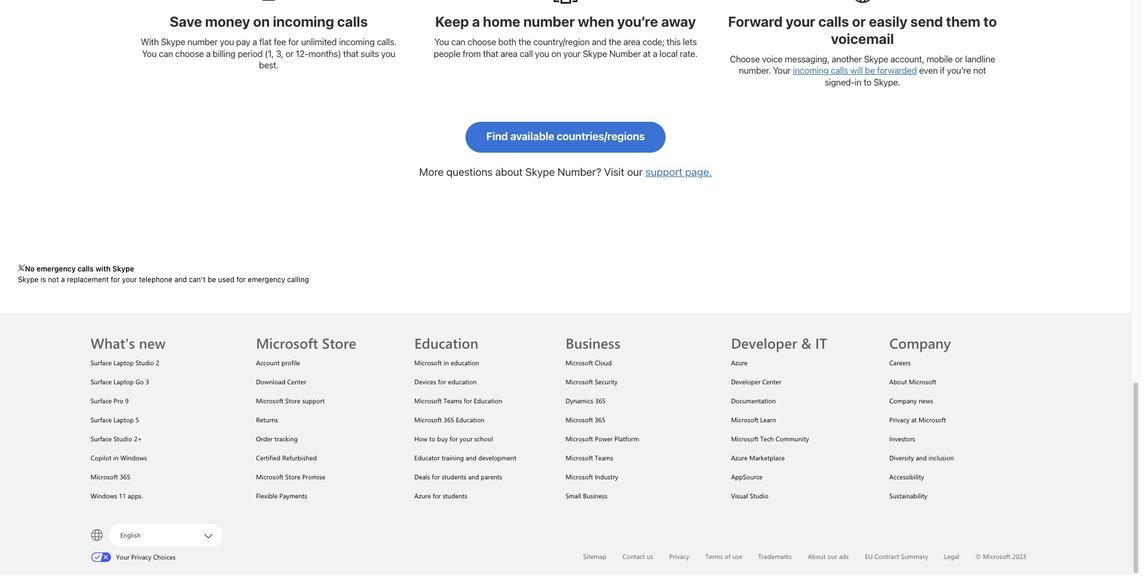 Task type: vqa. For each thing, say whether or not it's contained in the screenshot.


Task type: describe. For each thing, give the bounding box(es) containing it.
microsoft for microsoft 365 education link
[[415, 415, 442, 424]]

california consumer privacy act (ccpa) opt-out icon image
[[91, 552, 116, 562]]

1 horizontal spatial you
[[381, 48, 396, 59]]

rate.
[[680, 48, 698, 59]]

privacy inside your privacy choices link
[[131, 552, 152, 561]]

microsoft for microsoft learn link
[[731, 415, 759, 424]]

skype inside with skype number you pay a flat fee for unlimited incoming calls. you can choose a billing period (1, 3, or 12-months) that suits you best.
[[161, 36, 185, 47]]

voice
[[762, 53, 783, 64]]

number inside with skype number you pay a flat fee for unlimited incoming calls. you can choose a billing period (1, 3, or 12-months) that suits you best.
[[188, 36, 218, 47]]

for right 'deals'
[[432, 472, 440, 481]]

lets
[[683, 36, 697, 47]]

microsoft 365 education link
[[415, 415, 485, 424]]

choose
[[730, 53, 760, 64]]

1 vertical spatial emergency
[[248, 275, 285, 284]]

a left billing
[[206, 48, 211, 59]]

inclusion
[[929, 453, 955, 462]]

surface laptop 5 link
[[91, 415, 139, 424]]

forward
[[728, 13, 783, 30]]

1 vertical spatial education
[[474, 396, 503, 405]]

even
[[920, 65, 938, 76]]

about for about our ads
[[808, 552, 826, 561]]

0 horizontal spatial area
[[501, 48, 518, 59]]

careers
[[890, 358, 911, 367]]

privacy for privacy link
[[670, 552, 690, 561]]

0 horizontal spatial on
[[253, 13, 270, 30]]

for down the 'deals for students and parents'
[[433, 491, 441, 500]]

students for azure
[[443, 491, 468, 500]]

surface for surface studio 2+
[[91, 434, 112, 443]]

surface for surface laptop go 3
[[91, 377, 112, 386]]

visual studio link
[[731, 491, 769, 500]]

in for microsoft in education
[[444, 358, 449, 367]]

microsoft 365 for microsoft 365 link to the bottom
[[91, 472, 130, 481]]

forwarded
[[878, 65, 917, 76]]

microsoft cloud
[[566, 358, 612, 367]]

pay
[[236, 36, 250, 47]]

0 horizontal spatial you
[[220, 36, 234, 47]]

windows 11 apps
[[91, 491, 142, 500]]

microsoft for microsoft security link
[[566, 377, 593, 386]]

students for deals
[[442, 472, 467, 481]]

0 horizontal spatial emergency
[[37, 265, 76, 273]]

store for microsoft store promise
[[285, 472, 301, 481]]

how
[[415, 434, 428, 443]]

12-
[[296, 48, 309, 59]]

number?
[[558, 166, 602, 178]]

people
[[434, 48, 461, 59]]

company news
[[890, 396, 934, 405]]

calls up replacement
[[78, 265, 94, 273]]

to inside footer resource links element
[[430, 434, 436, 443]]

company for company
[[890, 333, 951, 352]]

visit
[[604, 166, 625, 178]]

not inside even if you're not signed-in to skype.
[[974, 65, 987, 76]]

certified
[[256, 453, 281, 462]]

local
[[660, 48, 678, 59]]

that inside you can choose both the country/region and the area code; this lets people from that area call you on your skype number at a local rate.
[[483, 48, 499, 59]]

1 vertical spatial windows
[[91, 491, 117, 500]]

1 horizontal spatial area
[[624, 36, 641, 47]]

when
[[578, 13, 615, 30]]

it
[[816, 333, 828, 352]]

surface for surface pro 9
[[91, 396, 112, 405]]

at inside you can choose both the country/region and the area code; this lets people from that area call you on your skype number at a local rate.
[[643, 48, 651, 59]]

skype.
[[874, 77, 901, 87]]

educator training and development link
[[415, 453, 517, 462]]

small business
[[566, 491, 608, 500]]

365 up how to buy for your school
[[444, 415, 454, 424]]

another
[[832, 53, 862, 64]]

mobile
[[927, 53, 953, 64]]

can inside you can choose both the country/region and the area code; this lets people from that area call you on your skype number at a local rate.
[[451, 36, 466, 47]]

1 vertical spatial our
[[828, 552, 838, 561]]

a left flat
[[253, 36, 257, 47]]

teams for microsoft teams for education
[[444, 396, 462, 405]]

1 the from the left
[[519, 36, 531, 47]]

and right diversity
[[916, 453, 927, 462]]

choose voice messaging, another skype account, mobile or landline number. your
[[730, 53, 996, 76]]

0 horizontal spatial incoming
[[273, 13, 334, 30]]

2 horizontal spatial incoming
[[793, 65, 829, 76]]

365 down security at the right of page
[[595, 396, 606, 405]]

your privacy choices link
[[91, 550, 190, 562]]

flat
[[259, 36, 272, 47]]

privacy at microsoft link
[[890, 415, 947, 424]]

can inside with skype number you pay a flat fee for unlimited incoming calls. you can choose a billing period (1, 3, or 12-months) that suits you best.
[[159, 48, 173, 59]]

returns link
[[256, 415, 278, 424]]

microsoft power platform link
[[566, 434, 639, 443]]

questions
[[447, 166, 493, 178]]

developer for developer & it
[[731, 333, 798, 352]]

legal
[[945, 552, 960, 561]]

pro
[[114, 396, 123, 405]]

laptop for 5
[[114, 415, 134, 424]]

calls up suits
[[337, 13, 368, 30]]

microsoft tech community
[[731, 434, 810, 443]]

surface for surface laptop studio 2
[[91, 358, 112, 367]]

for right replacement
[[111, 275, 120, 284]]

a right is
[[61, 275, 65, 284]]

education inside heading
[[415, 333, 479, 352]]

1 horizontal spatial windows
[[120, 453, 147, 462]]

landline
[[966, 53, 996, 64]]

for right devices
[[438, 377, 446, 386]]

visual studio
[[731, 491, 769, 500]]

1 vertical spatial not
[[48, 275, 59, 284]]

1 vertical spatial business
[[583, 491, 608, 500]]

accessibility link
[[890, 472, 925, 481]]

eu
[[865, 552, 873, 561]]

months)
[[309, 48, 341, 59]]

365 up the 11
[[120, 472, 130, 481]]

microsoft store support link
[[256, 396, 325, 405]]

profile
[[282, 358, 300, 367]]

microsoft learn link
[[731, 415, 776, 424]]

your inside you can choose both the country/region and the area code; this lets people from that area call you on your skype number at a local rate.
[[564, 48, 581, 59]]

both
[[499, 36, 517, 47]]

0 vertical spatial number
[[524, 13, 575, 30]]

surface laptop studio 2 link
[[91, 358, 160, 367]]

teams for microsoft teams
[[595, 453, 614, 462]]

microsoft 365 for the topmost microsoft 365 link
[[566, 415, 606, 424]]

education for microsoft in education
[[451, 358, 480, 367]]

with
[[96, 265, 111, 273]]

incoming inside with skype number you pay a flat fee for unlimited incoming calls. you can choose a billing period (1, 3, or 12-months) that suits you best.
[[339, 36, 375, 47]]

available
[[511, 130, 555, 143]]

company heading
[[890, 313, 1034, 353]]

1 vertical spatial be
[[208, 275, 216, 284]]

surface laptop 5
[[91, 415, 139, 424]]

0 vertical spatial studio
[[136, 358, 154, 367]]

school
[[475, 434, 493, 443]]

support inside footer resource links element
[[302, 396, 325, 405]]

about
[[496, 166, 523, 178]]

1 vertical spatial microsoft 365 link
[[91, 472, 130, 481]]

sustainability link
[[890, 491, 928, 500]]

platform
[[615, 434, 639, 443]]

download center link
[[256, 377, 306, 386]]

3,
[[276, 48, 283, 59]]

business inside heading
[[566, 333, 621, 352]]

terms of use link
[[706, 552, 743, 561]]

surface for surface laptop 5
[[91, 415, 112, 424]]

0 vertical spatial our
[[627, 166, 643, 178]]

for right buy
[[450, 434, 458, 443]]

microsoft for the topmost microsoft 365 link
[[566, 415, 593, 424]]

2 the from the left
[[609, 36, 622, 47]]

you're
[[618, 13, 658, 30]]

store for microsoft store support
[[285, 396, 301, 405]]

microsoft up the news
[[909, 377, 937, 386]]

5
[[136, 415, 139, 424]]

with
[[141, 36, 159, 47]]

center for developer
[[763, 377, 782, 386]]

microsoft for 'microsoft power platform' link at bottom
[[566, 434, 593, 443]]

at inside footer resource links element
[[912, 415, 917, 424]]

microsoft for microsoft cloud link
[[566, 358, 593, 367]]

your inside the forward your calls or easily send them to voicemail
[[786, 13, 816, 30]]

calls.
[[377, 36, 397, 47]]

for inside with skype number you pay a flat fee for unlimited incoming calls. you can choose a billing period (1, 3, or 12-months) that suits you best.
[[288, 36, 299, 47]]

industry
[[595, 472, 619, 481]]

education for devices for education
[[448, 377, 477, 386]]

dynamics
[[566, 396, 594, 405]]

marketplace
[[750, 453, 785, 462]]

suits
[[361, 48, 379, 59]]

studio for visual studio
[[750, 491, 769, 500]]

diversity and inclusion
[[890, 453, 955, 462]]

copilot in windows link
[[91, 453, 147, 462]]

eu contract summary link
[[865, 552, 929, 561]]

calls inside the forward your calls or easily send them to voicemail
[[819, 13, 849, 30]]

you inside with skype number you pay a flat fee for unlimited incoming calls. you can choose a billing period (1, 3, or 12-months) that suits you best.
[[142, 48, 157, 59]]

number.
[[739, 65, 771, 76]]

terms of use
[[706, 552, 743, 561]]

microsoft power platform
[[566, 434, 639, 443]]

azure for azure marketplace
[[731, 453, 748, 462]]

home
[[483, 13, 521, 30]]

microsoft for microsoft store heading
[[256, 333, 318, 352]]

microsoft store heading
[[256, 313, 400, 353]]

telephone
[[139, 275, 172, 284]]

use
[[733, 552, 743, 561]]

2 vertical spatial education
[[456, 415, 485, 424]]



Task type: locate. For each thing, give the bounding box(es) containing it.
azure down 'deals'
[[415, 491, 431, 500]]

1 surface from the top
[[91, 358, 112, 367]]

0 horizontal spatial support
[[302, 396, 325, 405]]

incoming down messaging,
[[793, 65, 829, 76]]

apps
[[128, 491, 142, 500]]

windows
[[120, 453, 147, 462], [91, 491, 117, 500]]

about down careers link
[[890, 377, 908, 386]]

3
[[146, 377, 149, 386]]

0 horizontal spatial windows
[[91, 491, 117, 500]]

on up flat
[[253, 13, 270, 30]]

privacy up investors at right bottom
[[890, 415, 910, 424]]

azure for azure link
[[731, 358, 748, 367]]

in for copilot in windows
[[113, 453, 119, 462]]

your inside choose voice messaging, another skype account, mobile or landline number. your
[[773, 65, 791, 76]]

0 vertical spatial can
[[451, 36, 466, 47]]

you
[[220, 36, 234, 47], [381, 48, 396, 59], [535, 48, 549, 59]]

page.
[[686, 166, 712, 178]]

forward your calls or easily send them to voicemail
[[728, 13, 997, 47]]

0 vertical spatial your
[[773, 65, 791, 76]]

microsoft down devices
[[415, 396, 442, 405]]

2023
[[1013, 552, 1027, 561]]

our left ads
[[828, 552, 838, 561]]

find available countries/regions
[[487, 130, 645, 143]]

calls up voicemail
[[819, 13, 849, 30]]

about our ads
[[808, 552, 849, 561]]

code;
[[643, 36, 665, 47]]

or inside choose voice messaging, another skype account, mobile or landline number. your
[[955, 53, 963, 64]]

0 horizontal spatial in
[[113, 453, 119, 462]]

about
[[890, 377, 908, 386], [808, 552, 826, 561]]

you up people
[[435, 36, 449, 47]]

not down landline
[[974, 65, 987, 76]]

1 horizontal spatial incoming
[[339, 36, 375, 47]]

your privacy choices
[[116, 552, 176, 561]]

returns
[[256, 415, 278, 424]]

1 developer from the top
[[731, 333, 798, 352]]

privacy for privacy at microsoft
[[890, 415, 910, 424]]

accessibility
[[890, 472, 925, 481]]

our
[[627, 166, 643, 178], [828, 552, 838, 561]]

0 vertical spatial be
[[865, 65, 875, 76]]

0 vertical spatial area
[[624, 36, 641, 47]]

microsoft 365 link down dynamics 365
[[566, 415, 606, 424]]

microsoft up the how
[[415, 415, 442, 424]]

0 vertical spatial on
[[253, 13, 270, 30]]

0 horizontal spatial can
[[159, 48, 173, 59]]

2 vertical spatial in
[[113, 453, 119, 462]]

microsoft for microsoft in education link
[[415, 358, 442, 367]]

appsource
[[731, 472, 763, 481]]

1 horizontal spatial number
[[524, 13, 575, 30]]

microsoft 365 down dynamics 365
[[566, 415, 606, 424]]

0 vertical spatial you
[[435, 36, 449, 47]]

azure up developer center link
[[731, 358, 748, 367]]

and left parents
[[468, 472, 479, 481]]

1 vertical spatial company
[[890, 396, 917, 405]]

0 horizontal spatial microsoft 365
[[91, 472, 130, 481]]

microsoft up microsoft security link
[[566, 358, 593, 367]]

your inside footer resource links element
[[460, 434, 473, 443]]

1 vertical spatial education
[[448, 377, 477, 386]]

microsoft for microsoft tech community link
[[731, 434, 759, 443]]

1 vertical spatial area
[[501, 48, 518, 59]]

emergency up is
[[37, 265, 76, 273]]

the up number
[[609, 36, 622, 47]]

microsoft up 'profile' on the left
[[256, 333, 318, 352]]

2 vertical spatial to
[[430, 434, 436, 443]]

5 surface from the top
[[91, 434, 112, 443]]

0 horizontal spatial microsoft 365 link
[[91, 472, 130, 481]]

1 vertical spatial to
[[864, 77, 872, 87]]

about for about microsoft
[[890, 377, 908, 386]]

2 that from the left
[[483, 48, 499, 59]]

investors link
[[890, 434, 916, 443]]

teams up microsoft 365 education link
[[444, 396, 462, 405]]

0 vertical spatial to
[[984, 13, 997, 30]]

2 surface from the top
[[91, 377, 112, 386]]

1 horizontal spatial that
[[483, 48, 499, 59]]

voicemail
[[831, 30, 895, 47]]

education up school
[[474, 396, 503, 405]]

to right them at right top
[[984, 13, 997, 30]]

flexible payments link
[[256, 491, 307, 500]]

1 vertical spatial about
[[808, 552, 826, 561]]

azure link
[[731, 358, 748, 367]]

about inside footer resource links element
[[890, 377, 908, 386]]

developer inside heading
[[731, 333, 798, 352]]

surface up copilot
[[91, 434, 112, 443]]

eu contract summary
[[865, 552, 929, 561]]

© microsoft 2023
[[976, 552, 1027, 561]]

0 vertical spatial business
[[566, 333, 621, 352]]

choose inside you can choose both the country/region and the area code; this lets people from that area call you on your skype number at a local rate.
[[468, 36, 496, 47]]

new
[[139, 333, 166, 352]]

center down 'profile' on the left
[[287, 377, 306, 386]]

0 vertical spatial students
[[442, 472, 467, 481]]

privacy right the us
[[670, 552, 690, 561]]

and inside you can choose both the country/region and the area code; this lets people from that area call you on your skype number at a local rate.
[[592, 36, 607, 47]]

education up microsoft teams for education link
[[448, 377, 477, 386]]

footer resource links element
[[34, 313, 1098, 505]]

choose inside with skype number you pay a flat fee for unlimited incoming calls. you can choose a billing period (1, 3, or 12-months) that suits you best.
[[175, 48, 204, 59]]

2 horizontal spatial or
[[955, 53, 963, 64]]

0 vertical spatial developer
[[731, 333, 798, 352]]

if
[[940, 65, 945, 76]]

&
[[802, 333, 812, 352]]

microsoft down copilot
[[91, 472, 118, 481]]

business heading
[[566, 313, 717, 353]]

a down code;
[[653, 48, 658, 59]]

microsoft right ©
[[984, 552, 1011, 561]]

1 horizontal spatial at
[[912, 415, 917, 424]]

order tracking link
[[256, 434, 298, 443]]

2 horizontal spatial you
[[535, 48, 549, 59]]

support left page.
[[646, 166, 683, 178]]

tracking
[[275, 434, 298, 443]]

developer for developer center
[[731, 377, 761, 386]]

2 laptop from the top
[[114, 377, 134, 386]]

1 center from the left
[[287, 377, 306, 386]]

you down calls.
[[381, 48, 396, 59]]

windows down 2+
[[120, 453, 147, 462]]

developer up azure link
[[731, 333, 798, 352]]

deals for students and parents link
[[415, 472, 503, 481]]

0 horizontal spatial studio
[[114, 434, 132, 443]]

be left used
[[208, 275, 216, 284]]

best.
[[259, 59, 279, 70]]

number
[[524, 13, 575, 30], [188, 36, 218, 47]]

microsoft 365
[[566, 415, 606, 424], [91, 472, 130, 481]]

choose down save
[[175, 48, 204, 59]]

trademarks
[[759, 552, 792, 561]]

store inside heading
[[322, 333, 357, 352]]

your left telephone
[[122, 275, 137, 284]]

0 horizontal spatial that
[[343, 48, 359, 59]]

0 horizontal spatial not
[[48, 275, 59, 284]]

for right used
[[237, 275, 246, 284]]

certified refurbished
[[256, 453, 317, 462]]

microsoft cloud link
[[566, 358, 612, 367]]

replacement
[[67, 275, 109, 284]]

in down will
[[855, 77, 862, 87]]

microsoft store promise
[[256, 472, 326, 481]]

2 center from the left
[[763, 377, 782, 386]]

1 horizontal spatial studio
[[136, 358, 154, 367]]

store for microsoft store
[[322, 333, 357, 352]]

1 horizontal spatial in
[[444, 358, 449, 367]]

us
[[647, 552, 654, 561]]

1 horizontal spatial microsoft 365
[[566, 415, 606, 424]]

you down with
[[142, 48, 157, 59]]

incoming up unlimited
[[273, 13, 334, 30]]

1 vertical spatial store
[[285, 396, 301, 405]]

area up number
[[624, 36, 641, 47]]

money
[[205, 13, 250, 30]]

developer & it heading
[[731, 313, 876, 353]]

for right fee
[[288, 36, 299, 47]]

choose up from
[[468, 36, 496, 47]]

0 horizontal spatial or
[[286, 48, 294, 59]]

1 horizontal spatial the
[[609, 36, 622, 47]]

this
[[667, 36, 681, 47]]

countries/regions
[[557, 130, 645, 143]]

1 horizontal spatial choose
[[468, 36, 496, 47]]

microsoft for microsoft industry link
[[566, 472, 593, 481]]

microsoft down microsoft learn on the right bottom
[[731, 434, 759, 443]]

can up people
[[451, 36, 466, 47]]

devices for education
[[415, 377, 477, 386]]

2 company from the top
[[890, 396, 917, 405]]

0 vertical spatial support
[[646, 166, 683, 178]]

microsoft tech community link
[[731, 434, 810, 443]]

surface up surface pro 9
[[91, 377, 112, 386]]

investors
[[890, 434, 916, 443]]

windows 11 apps link
[[91, 491, 142, 500]]

3 surface from the top
[[91, 396, 112, 405]]

1 horizontal spatial about
[[890, 377, 908, 386]]

center up documentation link
[[763, 377, 782, 386]]

download center
[[256, 377, 306, 386]]

center
[[287, 377, 306, 386], [763, 377, 782, 386]]

support down the download center
[[302, 396, 325, 405]]

0 vertical spatial not
[[974, 65, 987, 76]]

0 horizontal spatial your
[[116, 552, 130, 561]]

1 horizontal spatial our
[[828, 552, 838, 561]]

you inside you can choose both the country/region and the area code; this lets people from that area call you on your skype number at a local rate.
[[435, 36, 449, 47]]

and down when
[[592, 36, 607, 47]]

about left ads
[[808, 552, 826, 561]]

to inside even if you're not signed-in to skype.
[[864, 77, 872, 87]]

about our ads link
[[808, 552, 849, 561]]

1 vertical spatial developer
[[731, 377, 761, 386]]

1 vertical spatial can
[[159, 48, 173, 59]]

0 vertical spatial at
[[643, 48, 651, 59]]

go
[[136, 377, 144, 386]]

sitemap
[[583, 552, 607, 561]]

1 that from the left
[[343, 48, 359, 59]]

or up voicemail
[[853, 13, 866, 30]]

a right keep
[[472, 13, 480, 30]]

center for microsoft
[[287, 377, 306, 386]]

developer center link
[[731, 377, 782, 386]]

surface laptop go 3 link
[[91, 377, 149, 386]]

education down microsoft teams for education
[[456, 415, 485, 424]]

privacy inside footer resource links element
[[890, 415, 910, 424]]

365
[[595, 396, 606, 405], [444, 415, 454, 424], [595, 415, 606, 424], [120, 472, 130, 481]]

0 vertical spatial about
[[890, 377, 908, 386]]

azure for students
[[415, 491, 468, 500]]

not
[[974, 65, 987, 76], [48, 275, 59, 284]]

laptop for go
[[114, 377, 134, 386]]

business up microsoft cloud link
[[566, 333, 621, 352]]

0 vertical spatial in
[[855, 77, 862, 87]]

1 horizontal spatial not
[[974, 65, 987, 76]]

studio for surface studio 2+
[[114, 434, 132, 443]]

to inside the forward your calls or easily send them to voicemail
[[984, 13, 997, 30]]

1 vertical spatial laptop
[[114, 377, 134, 386]]

for up microsoft 365 education link
[[464, 396, 472, 405]]

2 vertical spatial studio
[[750, 491, 769, 500]]

company up careers link
[[890, 333, 951, 352]]

0 horizontal spatial you
[[142, 48, 157, 59]]

to
[[984, 13, 997, 30], [864, 77, 872, 87], [430, 434, 436, 443]]

what's
[[91, 333, 135, 352]]

number up billing
[[188, 36, 218, 47]]

company inside heading
[[890, 333, 951, 352]]

incoming calls will be forwarded link
[[793, 65, 917, 76]]

keep a home number when you're away
[[435, 13, 696, 30]]

azure up appsource
[[731, 453, 748, 462]]

education up devices for education
[[451, 358, 480, 367]]

your up messaging,
[[786, 13, 816, 30]]

2 vertical spatial incoming
[[793, 65, 829, 76]]

2 horizontal spatial to
[[984, 13, 997, 30]]

students down deals for students and parents link
[[443, 491, 468, 500]]

1 horizontal spatial to
[[864, 77, 872, 87]]

azure for azure for students
[[415, 491, 431, 500]]

power
[[595, 434, 613, 443]]

education up microsoft in education link
[[415, 333, 479, 352]]

and right "training"
[[466, 453, 477, 462]]

summary
[[901, 552, 929, 561]]

education heading
[[415, 313, 559, 353]]

number
[[610, 48, 641, 59]]

at down "company news" 'link'
[[912, 415, 917, 424]]

the up call
[[519, 36, 531, 47]]

1 horizontal spatial emergency
[[248, 275, 285, 284]]

incoming up suits
[[339, 36, 375, 47]]

a inside you can choose both the country/region and the area code; this lets people from that area call you on your skype number at a local rate.
[[653, 48, 658, 59]]

studio right the 'visual'
[[750, 491, 769, 500]]

microsoft for microsoft teams link
[[566, 453, 593, 462]]

what's new heading
[[91, 313, 242, 353]]

skype inside you can choose both the country/region and the area code; this lets people from that area call you on your skype number at a local rate.
[[583, 48, 607, 59]]

calls up "signed-"
[[831, 65, 849, 76]]

developer down azure link
[[731, 377, 761, 386]]

microsoft teams
[[566, 453, 614, 462]]

your down english on the bottom
[[116, 552, 130, 561]]

1 company from the top
[[890, 333, 951, 352]]

emergency left calling
[[248, 275, 285, 284]]

microsoft down download
[[256, 396, 284, 405]]

to left buy
[[430, 434, 436, 443]]

0 vertical spatial choose
[[468, 36, 496, 47]]

privacy left choices
[[131, 552, 152, 561]]

in inside even if you're not signed-in to skype.
[[855, 77, 862, 87]]

0 vertical spatial education
[[451, 358, 480, 367]]

microsoft inside microsoft store heading
[[256, 333, 318, 352]]

company
[[890, 333, 951, 352], [890, 396, 917, 405]]

you're
[[947, 65, 972, 76]]

company for company news
[[890, 396, 917, 405]]

0 horizontal spatial be
[[208, 275, 216, 284]]

0 horizontal spatial to
[[430, 434, 436, 443]]

2 vertical spatial laptop
[[114, 415, 134, 424]]

microsoft for microsoft store promise link
[[256, 472, 284, 481]]

microsoft teams for education
[[415, 396, 503, 405]]

1 vertical spatial you
[[142, 48, 157, 59]]

students down "training"
[[442, 472, 467, 481]]

2 horizontal spatial studio
[[750, 491, 769, 500]]

1 laptop from the top
[[114, 358, 134, 367]]

microsoft down documentation
[[731, 415, 759, 424]]

laptop up surface laptop go 3
[[114, 358, 134, 367]]

1 vertical spatial at
[[912, 415, 917, 424]]

microsoft
[[256, 333, 318, 352], [415, 358, 442, 367], [566, 358, 593, 367], [566, 377, 593, 386], [909, 377, 937, 386], [256, 396, 284, 405], [415, 396, 442, 405], [415, 415, 442, 424], [566, 415, 593, 424], [731, 415, 759, 424], [919, 415, 947, 424], [566, 434, 593, 443], [731, 434, 759, 443], [566, 453, 593, 462], [91, 472, 118, 481], [256, 472, 284, 481], [566, 472, 593, 481], [984, 552, 1011, 561]]

you inside you can choose both the country/region and the area code; this lets people from that area call you on your skype number at a local rate.
[[535, 48, 549, 59]]

1 vertical spatial your
[[116, 552, 130, 561]]

laptop for studio
[[114, 358, 134, 367]]

microsoft in education
[[415, 358, 480, 367]]

3 laptop from the top
[[114, 415, 134, 424]]

microsoft 365 link up windows 11 apps on the left bottom
[[91, 472, 130, 481]]

1 horizontal spatial center
[[763, 377, 782, 386]]

more questions about skype number? visit our support page.
[[419, 166, 712, 178]]

them
[[947, 13, 981, 30]]

or inside with skype number you pay a flat fee for unlimited incoming calls. you can choose a billing period (1, 3, or 12-months) that suits you best.
[[286, 48, 294, 59]]

diversity
[[890, 453, 915, 462]]

about microsoft
[[890, 377, 937, 386]]

microsoft security link
[[566, 377, 618, 386]]

that right from
[[483, 48, 499, 59]]

microsoft down certified
[[256, 472, 284, 481]]

0 horizontal spatial our
[[627, 166, 643, 178]]

1 vertical spatial students
[[443, 491, 468, 500]]

surface laptop studio 2
[[91, 358, 160, 367]]

0 horizontal spatial about
[[808, 552, 826, 561]]

business down microsoft industry link
[[583, 491, 608, 500]]

and left can't
[[174, 275, 187, 284]]

microsoft down dynamics on the bottom of page
[[566, 415, 593, 424]]

1 vertical spatial teams
[[595, 453, 614, 462]]

surface down surface pro 9
[[91, 415, 112, 424]]

0 horizontal spatial number
[[188, 36, 218, 47]]

1 horizontal spatial microsoft 365 link
[[566, 415, 606, 424]]

0 vertical spatial microsoft 365
[[566, 415, 606, 424]]

appsource link
[[731, 472, 763, 481]]

in right copilot
[[113, 453, 119, 462]]

incoming calls will be forwarded
[[793, 65, 917, 76]]

studio left 2
[[136, 358, 154, 367]]

account profile link
[[256, 358, 300, 367]]

or inside the forward your calls or easily send them to voicemail
[[853, 13, 866, 30]]

1 horizontal spatial can
[[451, 36, 466, 47]]

microsoft 365 up windows 11 apps on the left bottom
[[91, 472, 130, 481]]

2 horizontal spatial privacy
[[890, 415, 910, 424]]

our right visit at the top
[[627, 166, 643, 178]]

in up devices for education
[[444, 358, 449, 367]]

microsoft teams link
[[566, 453, 614, 462]]

skype inside choose voice messaging, another skype account, mobile or landline number. your
[[864, 53, 889, 64]]

easily
[[869, 13, 908, 30]]

1 vertical spatial number
[[188, 36, 218, 47]]

0 horizontal spatial privacy
[[131, 552, 152, 561]]

0 vertical spatial windows
[[120, 453, 147, 462]]

4 surface from the top
[[91, 415, 112, 424]]

that inside with skype number you pay a flat fee for unlimited incoming calls. you can choose a billing period (1, 3, or 12-months) that suits you best.
[[343, 48, 359, 59]]

365 up 'microsoft power platform' link at bottom
[[595, 415, 606, 424]]

refurbished
[[282, 453, 317, 462]]

0 horizontal spatial teams
[[444, 396, 462, 405]]

microsoft for microsoft store support link
[[256, 396, 284, 405]]

number up the "country/region"
[[524, 13, 575, 30]]

0 vertical spatial education
[[415, 333, 479, 352]]

2
[[156, 358, 160, 367]]

microsoft up devices
[[415, 358, 442, 367]]

0 vertical spatial store
[[322, 333, 357, 352]]

(1,
[[265, 48, 274, 59]]

can down save
[[159, 48, 173, 59]]

1 vertical spatial azure
[[731, 453, 748, 462]]

on inside you can choose both the country/region and the area code; this lets people from that area call you on your skype number at a local rate.
[[552, 48, 561, 59]]

microsoft store
[[256, 333, 357, 352]]

0 vertical spatial company
[[890, 333, 951, 352]]

0 vertical spatial microsoft 365 link
[[566, 415, 606, 424]]

skype
[[161, 36, 185, 47], [583, 48, 607, 59], [864, 53, 889, 64], [526, 166, 555, 178], [112, 265, 134, 273], [18, 275, 39, 284]]

microsoft for microsoft teams for education link
[[415, 396, 442, 405]]

2 vertical spatial azure
[[415, 491, 431, 500]]

2 developer from the top
[[731, 377, 761, 386]]

microsoft for microsoft 365 link to the bottom
[[91, 472, 118, 481]]

or up you're
[[955, 53, 963, 64]]

microsoft down the news
[[919, 415, 947, 424]]



